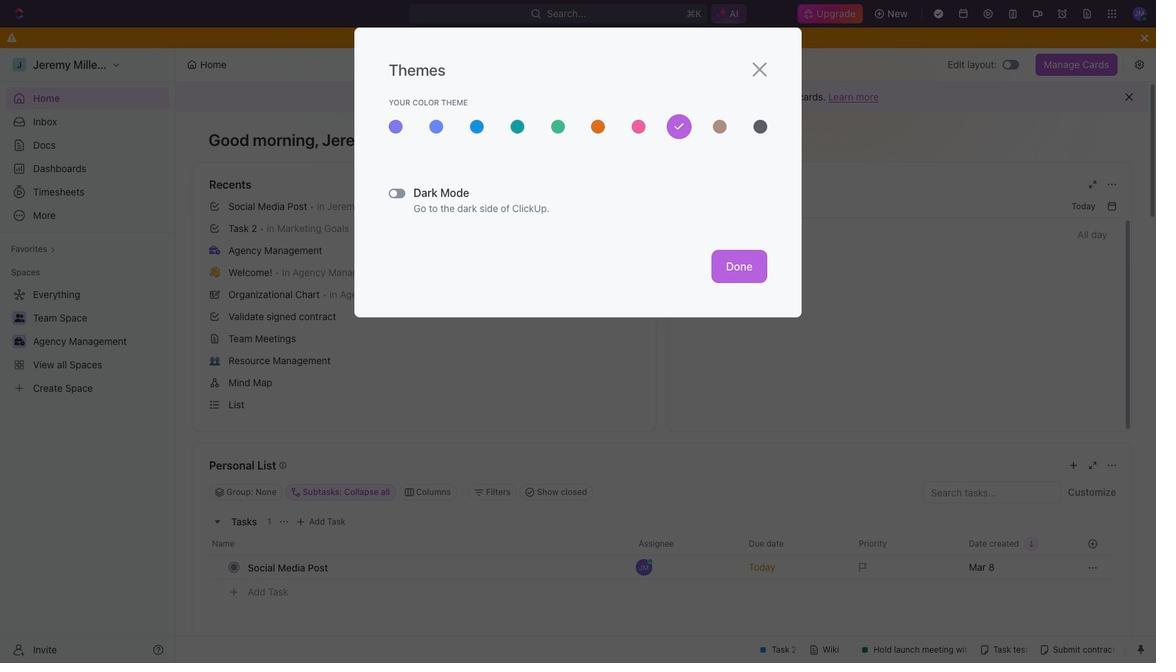Task type: vqa. For each thing, say whether or not it's contained in the screenshot.
+ to the bottom
no



Task type: describe. For each thing, give the bounding box(es) containing it.
sidebar navigation
[[0, 48, 176, 663]]

business time image
[[209, 246, 220, 255]]



Task type: locate. For each thing, give the bounding box(es) containing it.
tree
[[6, 284, 169, 399]]

dialog
[[355, 28, 802, 317]]

Search tasks... text field
[[923, 482, 1061, 503]]

tree inside sidebar navigation
[[6, 284, 169, 399]]

alert
[[176, 82, 1149, 112]]



